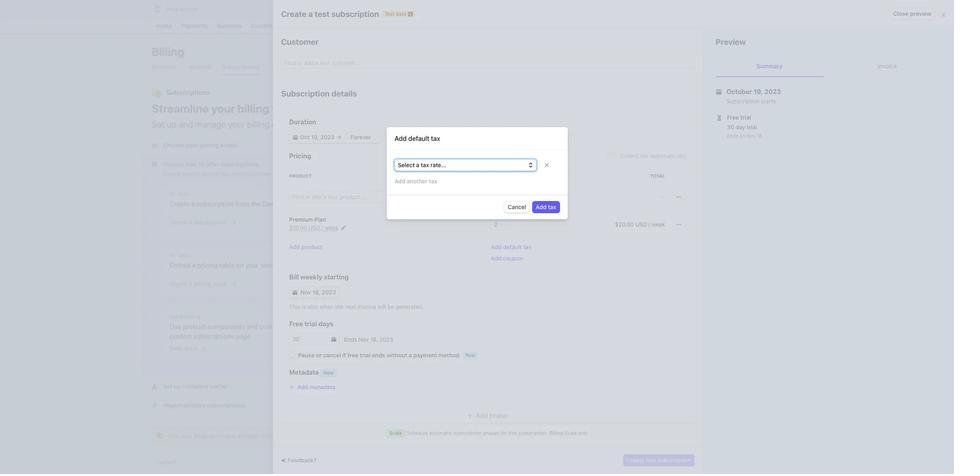 Task type: describe. For each thing, give the bounding box(es) containing it.
default inside the "add default tax" button
[[503, 244, 522, 251]]

schedule automatic subscription phases for this subscription. billing scale only.
[[407, 431, 589, 437]]

data
[[396, 11, 407, 17]]

/ for $20.00
[[649, 221, 650, 228]]

subscription inside button
[[194, 219, 227, 226]]

link inside button
[[419, 219, 428, 226]]

operations
[[272, 119, 313, 130]]

invoice link
[[834, 56, 942, 77]]

choose
[[163, 161, 184, 168]]

time for through
[[326, 433, 338, 440]]

will
[[378, 304, 386, 311]]

test data
[[385, 11, 407, 17]]

end date field
[[342, 133, 380, 142]]

2 vertical spatial billing
[[549, 431, 563, 437]]

tab list containing summary
[[716, 56, 942, 77]]

add product
[[289, 244, 323, 251]]

recurring inside create subscriptions, offer trials or discounts, and effortlessly manage recurring billing.
[[601, 134, 625, 141]]

cancel button
[[505, 202, 530, 213]]

create for create a pricing table
[[170, 281, 187, 287]]

is
[[302, 304, 306, 311]]

choose how to offer subscriptions
[[163, 161, 259, 168]]

0 horizontal spatial accept
[[202, 171, 220, 177]]

page
[[236, 333, 251, 340]]

2 vertical spatial 2023
[[380, 336, 393, 343]]

scale inside the billing scale 0.8% on recurring payments and one-time invoice payments automate quoting, subscription billing, invoicing, revenue recovery, and revenue recognition.
[[619, 149, 633, 156]]

customers
[[464, 201, 496, 208]]

create inside no code create a subscription from the dashboard
[[170, 201, 190, 208]]

1 vertical spatial tab list
[[152, 454, 787, 471]]

1 horizontal spatial nov
[[359, 336, 369, 343]]

billing.
[[626, 134, 643, 141]]

create a pricing table button
[[165, 275, 237, 290]]

bill weekly starting
[[289, 274, 349, 281]]

metadata
[[310, 384, 336, 391]]

nov inside free trial 30 day trial ends on nov 18
[[747, 133, 756, 139]]

trial right the free
[[360, 352, 371, 359]]

this
[[509, 431, 517, 437]]

create test subscription
[[627, 457, 691, 464]]

preview
[[716, 37, 746, 46]]

a inside no code share a payment link with your customers
[[389, 201, 393, 208]]

components
[[208, 323, 245, 331]]

ends
[[372, 352, 385, 359]]

manage inside create subscriptions, offer trials or discounts, and effortlessly manage recurring billing.
[[764, 127, 784, 134]]

collect tax automatically
[[621, 152, 687, 159]]

to inside some coding use prebuilt components and custom uis to create a custom subscriptions page
[[295, 323, 301, 331]]

0 vertical spatial svg image
[[293, 135, 298, 140]]

a inside no code create a subscription from the dashboard
[[191, 201, 195, 208]]

add inside add product button
[[289, 244, 300, 251]]

table inside button
[[214, 281, 227, 287]]

qty
[[491, 173, 501, 179]]

billing,
[[684, 170, 701, 177]]

automatically
[[651, 152, 687, 159]]

0 horizontal spatial new
[[323, 370, 334, 376]]

streamline
[[152, 102, 209, 115]]

pause or cancel if free trial ends without a payment method
[[298, 352, 460, 359]]

0 horizontal spatial invoice
[[358, 304, 376, 311]]

rate…
[[431, 162, 446, 169]]

more inside streamline your billing workflows set up and manage your billing operations to capture more revenue and accept recurring payments globally.
[[356, 119, 375, 130]]

if
[[343, 352, 346, 359]]

october
[[727, 88, 753, 95]]

time for one-
[[700, 160, 711, 167]]

invoice
[[878, 63, 897, 70]]

docs
[[184, 345, 197, 352]]

this is also when the next invoice will be generated.
[[289, 304, 424, 311]]

only.
[[578, 431, 589, 437]]

1 vertical spatial ends
[[344, 336, 357, 343]]

add default tax button
[[491, 243, 532, 251]]

uis
[[284, 323, 293, 331]]

trial left days
[[305, 321, 317, 328]]

the inside no code create a subscription from the dashboard
[[251, 201, 261, 208]]

18
[[757, 133, 763, 139]]

trial right day
[[747, 124, 757, 131]]

0 horizontal spatial scale
[[389, 431, 402, 437]]

create for create test subscription
[[627, 457, 645, 464]]

create a pricing table
[[170, 281, 227, 287]]

create a payment link
[[370, 219, 428, 226]]

0 horizontal spatial or
[[316, 352, 322, 359]]

add inside add coupon "button"
[[491, 255, 502, 262]]

a inside offer subscriptions on your website with a checkout integration
[[493, 262, 497, 269]]

free trial 30 day trial ends on nov 18
[[727, 114, 763, 139]]

subscriptions,
[[620, 127, 657, 134]]

add metadata
[[297, 384, 336, 391]]

free for free trial days
[[289, 321, 303, 328]]

free for free trial 30 day trial ends on nov 18
[[727, 114, 739, 121]]

summary link
[[716, 56, 824, 77]]

$10.00 usd / week button
[[289, 224, 346, 232]]

0 horizontal spatial test
[[315, 9, 330, 18]]

ends nov 18, 2023
[[344, 336, 393, 343]]

0 vertical spatial default
[[408, 135, 430, 142]]

with inside no code share a payment link with your customers
[[434, 201, 447, 208]]

no code share a payment link with your customers
[[370, 191, 496, 208]]

2 vertical spatial with
[[339, 433, 350, 440]]

feedback? button
[[281, 457, 317, 465]]

1 vertical spatial svg image
[[677, 222, 682, 227]]

view docs
[[170, 345, 197, 352]]

discounts,
[[693, 127, 720, 134]]

cancel
[[323, 352, 341, 359]]

tax inside button
[[548, 204, 557, 211]]

pricing
[[289, 152, 311, 160]]

2 horizontal spatial payments
[[732, 160, 758, 167]]

nov 18, 2023 button
[[289, 287, 339, 298]]

website inside no code embed a pricing table on your website
[[261, 262, 284, 269]]

cancel
[[508, 204, 526, 211]]

payment inside button
[[394, 219, 418, 226]]

automatic
[[430, 431, 452, 437]]

usd for $10.00
[[309, 224, 320, 231]]

generated.
[[396, 304, 424, 311]]

also
[[308, 304, 318, 311]]

2023 for 19,
[[765, 88, 781, 95]]

starts
[[761, 98, 776, 105]]

customer
[[281, 37, 319, 46]]

19,
[[754, 88, 763, 95]]

with inside offer subscriptions on your website with a checkout integration
[[479, 262, 492, 269]]

customer
[[247, 171, 271, 177]]

streamline your billing workflows set up and manage your billing operations to capture more revenue and accept recurring payments globally.
[[152, 102, 563, 130]]

1 vertical spatial custom
[[170, 333, 192, 340]]

subscription inside no code create a subscription from the dashboard
[[196, 201, 234, 208]]

code for create
[[177, 191, 189, 197]]

usd for $20.00
[[635, 221, 647, 228]]

$20.00
[[615, 221, 634, 228]]

create for create a payment link
[[370, 219, 388, 226]]

$10.00
[[289, 224, 307, 231]]

without
[[387, 352, 407, 359]]

some coding use prebuilt components and custom uis to create a custom subscriptions page
[[170, 314, 327, 340]]

feedback?
[[288, 457, 317, 464]]

schedule
[[407, 431, 428, 437]]

create for create subscriptions, offer trials or discounts, and effortlessly manage recurring billing.
[[601, 127, 618, 134]]

checkout
[[498, 262, 527, 269]]

recurring inside streamline your billing workflows set up and manage your billing operations to capture more revenue and accept recurring payments globally.
[[455, 119, 489, 130]]

subscriptions inside dropdown button
[[221, 161, 259, 168]]

payment inside no code share a payment link with your customers
[[394, 201, 421, 208]]

tax up rate…
[[431, 135, 440, 142]]

no for embed a pricing table on your website
[[170, 252, 176, 258]]

choose how to offer subscriptions button
[[152, 161, 260, 169]]

through
[[304, 433, 325, 440]]

offer inside create subscriptions, offer trials or discounts, and effortlessly manage recurring billing.
[[658, 127, 670, 134]]

this
[[289, 304, 300, 311]]

2 vertical spatial payment
[[414, 352, 437, 359]]

svg image inside nov 18, 2023 button
[[293, 290, 297, 295]]

1 horizontal spatial custom
[[260, 323, 282, 331]]

method
[[439, 352, 460, 359]]

Pause or cancel if free trial ends without a payment method checkbox
[[289, 353, 295, 358]]

1 vertical spatial billing
[[247, 119, 270, 130]]

ends inside free trial 30 day trial ends on nov 18
[[727, 133, 739, 139]]

more inside "link"
[[674, 192, 688, 199]]

plan
[[315, 216, 326, 223]]

learn
[[657, 192, 672, 199]]

add up 'select'
[[395, 135, 407, 142]]

subscription inside button
[[658, 457, 691, 464]]

add inside the "add default tax" button
[[491, 244, 502, 251]]

nov 18, 2023
[[301, 289, 336, 296]]

.
[[381, 433, 382, 440]]

to down choose how to offer subscriptions dropdown button
[[195, 171, 200, 177]]

and inside create subscriptions, offer trials or discounts, and effortlessly manage recurring billing.
[[722, 127, 731, 134]]

0 horizontal spatial subscription
[[281, 89, 330, 98]]

create for create a subscription
[[170, 219, 187, 226]]

for
[[501, 431, 507, 437]]



Task type: locate. For each thing, give the bounding box(es) containing it.
code inside no code embed a pricing table on your website
[[177, 252, 189, 258]]

scale right . at the bottom left of page
[[389, 431, 402, 437]]

nov up is
[[301, 289, 311, 296]]

invoice inside the billing scale 0.8% on recurring payments and one-time invoice payments automate quoting, subscription billing, invoicing, revenue recovery, and revenue recognition.
[[713, 160, 731, 167]]

pricing inside no code embed a pricing table on your website
[[197, 262, 218, 269]]

0 vertical spatial 18,
[[313, 289, 320, 296]]

or right pause
[[316, 352, 322, 359]]

invoicing,
[[703, 170, 728, 177]]

subscription down october
[[727, 98, 760, 105]]

share
[[370, 201, 388, 208]]

0 vertical spatial add default tax
[[395, 135, 440, 142]]

coding
[[184, 314, 200, 320]]

a inside button
[[189, 219, 192, 226]]

no inside no code share a payment link with your customers
[[370, 191, 377, 197]]

1 horizontal spatial invoice
[[713, 160, 731, 167]]

1 vertical spatial with
[[479, 262, 492, 269]]

learn more
[[657, 192, 688, 199]]

subscriptions inside offer subscriptions on your website with a checkout integration
[[387, 262, 428, 269]]

summary
[[757, 63, 783, 70]]

0 vertical spatial link
[[422, 201, 433, 208]]

0 horizontal spatial test
[[168, 433, 179, 440]]

pricing inside button
[[194, 281, 212, 287]]

add default tax up coupon
[[491, 244, 532, 251]]

a inside some coding use prebuilt components and custom uis to create a custom subscriptions page
[[323, 323, 327, 331]]

time up the 'invoicing,' on the top of page
[[700, 160, 711, 167]]

add inside the add phase button
[[476, 412, 488, 420]]

a inside no code embed a pricing table on your website
[[192, 262, 196, 269]]

create
[[281, 9, 307, 18], [601, 127, 618, 134], [170, 201, 190, 208], [170, 219, 187, 226], [370, 219, 388, 226], [170, 281, 187, 287], [627, 457, 645, 464]]

0 horizontal spatial billing
[[152, 45, 184, 58]]

more
[[356, 119, 375, 130], [674, 192, 688, 199]]

on inside offer subscriptions on your website with a checkout integration
[[430, 262, 437, 269]]

test left integrations
[[168, 433, 179, 440]]

default up coupon
[[503, 244, 522, 251]]

payments inside streamline your billing workflows set up and manage your billing operations to capture more revenue and accept recurring payments globally.
[[491, 119, 529, 130]]

with right "through"
[[339, 433, 350, 440]]

1 horizontal spatial revenue
[[612, 177, 633, 184]]

on inside no code embed a pricing table on your website
[[236, 262, 244, 269]]

nov up pause or cancel if free trial ends without a payment method
[[359, 336, 369, 343]]

tax right cancel
[[548, 204, 557, 211]]

trial up day
[[741, 114, 751, 121]]

subscriptions up integration
[[387, 262, 428, 269]]

2023 for 18,
[[322, 289, 336, 296]]

1 vertical spatial billing
[[601, 149, 617, 156]]

test
[[315, 9, 330, 18], [646, 457, 657, 464]]

view
[[170, 345, 183, 352]]

1 horizontal spatial scale
[[565, 431, 577, 437]]

0 vertical spatial how
[[186, 161, 197, 168]]

1 vertical spatial how
[[183, 171, 194, 177]]

code inside no code create a subscription from the dashboard
[[177, 191, 189, 197]]

0 vertical spatial table
[[220, 262, 235, 269]]

0 horizontal spatial website
[[261, 262, 284, 269]]

collect
[[621, 152, 639, 159]]

add left product
[[289, 244, 300, 251]]

0 vertical spatial invoice
[[713, 160, 731, 167]]

offer
[[370, 262, 386, 269]]

to inside streamline your billing workflows set up and manage your billing operations to capture more revenue and accept recurring payments globally.
[[315, 119, 322, 130]]

workflows
[[272, 102, 327, 115]]

link up create a payment link button
[[422, 201, 433, 208]]

revenue left recovery,
[[729, 170, 750, 177]]

0 horizontal spatial custom
[[170, 333, 192, 340]]

test for test data
[[385, 11, 395, 17]]

tab list
[[716, 56, 942, 77], [152, 454, 787, 471]]

code up embed
[[177, 252, 189, 258]]

subscriptions
[[221, 161, 259, 168], [387, 262, 428, 269], [194, 333, 234, 340]]

starting
[[324, 274, 349, 281]]

scenarios
[[278, 433, 303, 440]]

1 horizontal spatial 18,
[[371, 336, 378, 343]]

svg image inside the add phase button
[[468, 414, 473, 419]]

payment left method
[[414, 352, 437, 359]]

1 vertical spatial add default tax
[[491, 244, 532, 251]]

add inside 'add tax' button
[[536, 204, 547, 211]]

payments up recovery,
[[732, 160, 758, 167]]

1 vertical spatial subscriptions
[[387, 262, 428, 269]]

1 horizontal spatial 2023
[[380, 336, 393, 343]]

—
[[661, 194, 665, 201]]

phases
[[483, 431, 500, 437]]

2023 up when
[[322, 289, 336, 296]]

no inside no code embed a pricing table on your website
[[170, 252, 176, 258]]

week for $20.00 usd / week
[[652, 221, 665, 228]]

how inside dropdown button
[[186, 161, 197, 168]]

1 vertical spatial new
[[323, 370, 334, 376]]

1 vertical spatial payment
[[394, 219, 418, 226]]

code up "share"
[[378, 191, 390, 197]]

0 vertical spatial 2023
[[765, 88, 781, 95]]

create a payment link button
[[365, 214, 438, 228]]

free up 30
[[727, 114, 739, 121]]

week inside button
[[325, 224, 339, 231]]

table up create a pricing table button in the left of the page
[[220, 262, 235, 269]]

subscriptions down components
[[194, 333, 234, 340]]

manage right 18
[[764, 127, 784, 134]]

1 vertical spatial link
[[419, 219, 428, 226]]

0 vertical spatial billing
[[237, 102, 269, 115]]

tax up checkout
[[524, 244, 532, 251]]

subscription up workflows
[[281, 89, 330, 98]]

invoice left "will"
[[358, 304, 376, 311]]

recognition.
[[634, 177, 666, 184]]

more right learn
[[674, 192, 688, 199]]

0 vertical spatial offer
[[658, 127, 670, 134]]

1 vertical spatial accept
[[202, 171, 220, 177]]

time right "through"
[[326, 433, 338, 440]]

select
[[398, 162, 415, 169]]

more up end date field
[[356, 119, 375, 130]]

use
[[170, 323, 181, 331]]

capture
[[324, 119, 354, 130]]

create a subscription button
[[165, 214, 237, 228]]

$20.00 usd / week
[[615, 221, 665, 228]]

2023 inside october 19, 2023 subscription starts
[[765, 88, 781, 95]]

on inside free trial 30 day trial ends on nov 18
[[740, 133, 746, 139]]

offer up decide how to accept recurring customer orders.
[[206, 161, 219, 168]]

1 vertical spatial test
[[168, 433, 179, 440]]

from
[[235, 201, 250, 208]]

tax right collect
[[641, 152, 649, 159]]

start date field
[[299, 133, 336, 142]]

how for choose
[[186, 161, 197, 168]]

ends up the free
[[344, 336, 357, 343]]

custom left the uis
[[260, 323, 282, 331]]

details
[[332, 89, 357, 98]]

0 horizontal spatial free
[[289, 321, 303, 328]]

code
[[177, 191, 189, 197], [378, 191, 390, 197], [177, 252, 189, 258]]

how right 'choose'
[[186, 161, 197, 168]]

0 vertical spatial tab list
[[716, 56, 942, 77]]

test inside create test subscription button
[[646, 457, 657, 464]]

add
[[395, 135, 407, 142], [536, 204, 547, 211], [289, 244, 300, 251], [491, 244, 502, 251], [491, 255, 502, 262], [297, 384, 308, 391], [476, 412, 488, 420]]

usd right $20.00
[[635, 221, 647, 228]]

1 horizontal spatial free
[[727, 114, 739, 121]]

automate
[[601, 170, 626, 177]]

1 vertical spatial 18,
[[371, 336, 378, 343]]

website inside offer subscriptions on your website with a checkout integration
[[454, 262, 477, 269]]

2 vertical spatial billing
[[261, 433, 276, 440]]

0 vertical spatial billing
[[152, 45, 184, 58]]

accept
[[426, 119, 453, 130], [202, 171, 220, 177]]

ends down 30
[[727, 133, 739, 139]]

1 vertical spatial test
[[646, 457, 657, 464]]

duration
[[289, 118, 316, 126]]

payments down the automatically
[[649, 160, 675, 167]]

0 vertical spatial with
[[434, 201, 447, 208]]

some
[[170, 314, 183, 320]]

new up metadata
[[323, 370, 334, 376]]

october 19, 2023 subscription starts
[[727, 88, 781, 105]]

subscription inside october 19, 2023 subscription starts
[[727, 98, 760, 105]]

1 horizontal spatial offer
[[658, 127, 670, 134]]

0 horizontal spatial offer
[[206, 161, 219, 168]]

how
[[186, 161, 197, 168], [183, 171, 194, 177]]

or right trials
[[686, 127, 692, 134]]

2023 up starts at right top
[[765, 88, 781, 95]]

30
[[727, 124, 735, 131]]

to inside dropdown button
[[199, 161, 204, 168]]

decide
[[163, 171, 181, 177]]

phase
[[490, 412, 508, 420]]

billing inside the billing scale 0.8% on recurring payments and one-time invoice payments automate quoting, subscription billing, invoicing, revenue recovery, and revenue recognition.
[[601, 149, 617, 156]]

1 horizontal spatial usd
[[635, 221, 647, 228]]

subscription inside the billing scale 0.8% on recurring payments and one-time invoice payments automate quoting, subscription billing, invoicing, revenue recovery, and revenue recognition.
[[651, 170, 683, 177]]

or inside create subscriptions, offer trials or discounts, and effortlessly manage recurring billing.
[[686, 127, 692, 134]]

pricing down no code embed a pricing table on your website
[[194, 281, 212, 287]]

1 website from the left
[[261, 262, 284, 269]]

add left coupon
[[491, 255, 502, 262]]

1 horizontal spatial new
[[465, 353, 476, 359]]

add phase
[[476, 412, 508, 420]]

1 vertical spatial default
[[503, 244, 522, 251]]

2 horizontal spatial revenue
[[729, 170, 750, 177]]

1 horizontal spatial ends
[[727, 133, 739, 139]]

revenue down "0.8%"
[[612, 177, 633, 184]]

time inside the billing scale 0.8% on recurring payments and one-time invoice payments automate quoting, subscription billing, invoicing, revenue recovery, and revenue recognition.
[[700, 160, 711, 167]]

0 horizontal spatial manage
[[195, 119, 226, 130]]

1 horizontal spatial with
[[434, 201, 447, 208]]

create for create a test subscription
[[281, 9, 307, 18]]

code for share
[[378, 191, 390, 197]]

add phase button
[[281, 409, 695, 423]]

scale left only.
[[565, 431, 577, 437]]

table down no code embed a pricing table on your website
[[214, 281, 227, 287]]

to right the uis
[[295, 323, 301, 331]]

with left customers
[[434, 201, 447, 208]]

1 horizontal spatial billing
[[549, 431, 563, 437]]

1 horizontal spatial svg image
[[677, 222, 682, 227]]

1 horizontal spatial test
[[385, 11, 395, 17]]

usd inside button
[[309, 224, 320, 231]]

payments left globally.
[[491, 119, 529, 130]]

/ right $20.00
[[649, 221, 650, 228]]

manage inside streamline your billing workflows set up and manage your billing operations to capture more revenue and accept recurring payments globally.
[[195, 119, 226, 130]]

the right from
[[251, 201, 261, 208]]

/ inside $10.00 usd / week button
[[322, 224, 324, 231]]

0 vertical spatial pricing
[[197, 262, 218, 269]]

2 horizontal spatial scale
[[619, 149, 633, 156]]

to up "start date" field
[[315, 119, 322, 130]]

your inside no code share a payment link with your customers
[[449, 201, 462, 208]]

how for decide
[[183, 171, 194, 177]]

18, up also
[[313, 289, 320, 296]]

0 horizontal spatial 2023
[[322, 289, 336, 296]]

free down "this"
[[289, 321, 303, 328]]

code down decide
[[177, 191, 189, 197]]

2 horizontal spatial with
[[479, 262, 492, 269]]

18,
[[313, 289, 320, 296], [371, 336, 378, 343]]

0 horizontal spatial ends
[[344, 336, 357, 343]]

total
[[651, 173, 665, 179]]

nov left 18
[[747, 133, 756, 139]]

quoting,
[[628, 170, 649, 177]]

code for embed
[[177, 252, 189, 258]]

new right method
[[465, 353, 476, 359]]

trials
[[672, 127, 685, 134]]

custom
[[260, 323, 282, 331], [170, 333, 192, 340]]

billing for billing
[[152, 45, 184, 58]]

0 vertical spatial time
[[700, 160, 711, 167]]

add default tax
[[395, 135, 440, 142], [491, 244, 532, 251]]

premium
[[289, 216, 313, 223]]

custom down "use" at the bottom of page
[[170, 333, 192, 340]]

1 horizontal spatial payments
[[649, 160, 675, 167]]

week down plan
[[325, 224, 339, 231]]

2 horizontal spatial billing
[[601, 149, 617, 156]]

week down —
[[652, 221, 665, 228]]

code inside no code share a payment link with your customers
[[378, 191, 390, 197]]

create subscriptions, offer trials or discounts, and effortlessly manage recurring billing.
[[601, 127, 784, 141]]

on
[[740, 133, 746, 139], [616, 160, 622, 167], [236, 262, 244, 269], [430, 262, 437, 269]]

free inside free trial 30 day trial ends on nov 18
[[727, 114, 739, 121]]

no up "share"
[[370, 191, 377, 197]]

on inside the billing scale 0.8% on recurring payments and one-time invoice payments automate quoting, subscription billing, invoicing, revenue recovery, and revenue recognition.
[[616, 160, 622, 167]]

with left checkout
[[479, 262, 492, 269]]

/ down plan
[[322, 224, 324, 231]]

pricing up create a pricing table button in the left of the page
[[197, 262, 218, 269]]

create
[[303, 323, 322, 331]]

0 horizontal spatial revenue
[[377, 119, 408, 130]]

time
[[700, 160, 711, 167], [326, 433, 338, 440]]

recurring inside the billing scale 0.8% on recurring payments and one-time invoice payments automate quoting, subscription billing, invoicing, revenue recovery, and revenue recognition.
[[624, 160, 648, 167]]

no down decide
[[170, 191, 176, 197]]

1 vertical spatial time
[[326, 433, 338, 440]]

view docs button
[[165, 340, 207, 355]]

to up decide how to accept recurring customer orders.
[[199, 161, 204, 168]]

the
[[251, 201, 261, 208], [335, 304, 344, 311]]

svg image down the operations
[[293, 135, 298, 140]]

1 vertical spatial invoice
[[358, 304, 376, 311]]

0 horizontal spatial with
[[339, 433, 350, 440]]

revenue inside streamline your billing workflows set up and manage your billing operations to capture more revenue and accept recurring payments globally.
[[377, 119, 408, 130]]

0 vertical spatial new
[[465, 353, 476, 359]]

1 vertical spatial nov
[[301, 289, 311, 296]]

0 horizontal spatial svg image
[[293, 135, 298, 140]]

18, up ends
[[371, 336, 378, 343]]

add down metadata
[[297, 384, 308, 391]]

subscription details
[[281, 89, 357, 98]]

0 vertical spatial the
[[251, 201, 261, 208]]

tax left rate…
[[421, 162, 429, 169]]

/ for $10.00
[[322, 224, 324, 231]]

1 horizontal spatial accept
[[426, 119, 453, 130]]

and inside some coding use prebuilt components and custom uis to create a custom subscriptions page
[[247, 323, 258, 331]]

when
[[320, 304, 334, 311]]

nov inside nov 18, 2023 button
[[301, 289, 311, 296]]

2023 up pause or cancel if free trial ends without a payment method
[[380, 336, 393, 343]]

usd down plan
[[309, 224, 320, 231]]

add metadata button
[[289, 384, 336, 391]]

revenue up end date field
[[377, 119, 408, 130]]

1 horizontal spatial test
[[646, 457, 657, 464]]

2 horizontal spatial 2023
[[765, 88, 781, 95]]

prebuilt
[[183, 323, 206, 331]]

no up embed
[[170, 252, 176, 258]]

no for share a payment link with your customers
[[370, 191, 377, 197]]

1 horizontal spatial add default tax
[[491, 244, 532, 251]]

0 vertical spatial test
[[315, 9, 330, 18]]

subscriptions up decide how to accept recurring customer orders.
[[221, 161, 259, 168]]

subscriptions inside some coding use prebuilt components and custom uis to create a custom subscriptions page
[[194, 333, 234, 340]]

days
[[319, 321, 334, 328]]

test left data
[[385, 11, 395, 17]]

select a tax rate…
[[398, 162, 446, 169]]

globally.
[[531, 119, 563, 130]]

2023 inside button
[[322, 289, 336, 296]]

1 vertical spatial more
[[674, 192, 688, 199]]

subscription
[[281, 89, 330, 98], [727, 98, 760, 105]]

1 horizontal spatial website
[[454, 262, 477, 269]]

week for $10.00 usd / week
[[325, 224, 339, 231]]

the left next
[[335, 304, 344, 311]]

test
[[385, 11, 395, 17], [168, 433, 179, 440]]

offer left trials
[[658, 127, 670, 134]]

with
[[434, 201, 447, 208], [479, 262, 492, 269], [339, 433, 350, 440]]

payment down no code share a payment link with your customers
[[394, 219, 418, 226]]

manage down streamline
[[195, 119, 226, 130]]

add up add coupon
[[491, 244, 502, 251]]

payment up create a payment link button
[[394, 201, 421, 208]]

add right cancel
[[536, 204, 547, 211]]

0 horizontal spatial 18,
[[313, 289, 320, 296]]

add left phase
[[476, 412, 488, 420]]

scale down billing.
[[619, 149, 633, 156]]

how right decide
[[183, 171, 194, 177]]

1 vertical spatial 2023
[[322, 289, 336, 296]]

offer inside dropdown button
[[206, 161, 219, 168]]

1 horizontal spatial or
[[686, 127, 692, 134]]

billing for billing scale 0.8% on recurring payments and one-time invoice payments automate quoting, subscription billing, invoicing, revenue recovery, and revenue recognition.
[[601, 149, 617, 156]]

create inside create subscriptions, offer trials or discounts, and effortlessly manage recurring billing.
[[601, 127, 618, 134]]

tax inside button
[[524, 244, 532, 251]]

default up the select a tax rate…
[[408, 135, 430, 142]]

invoice up the 'invoicing,' on the top of page
[[713, 160, 731, 167]]

your inside no code embed a pricing table on your website
[[246, 262, 259, 269]]

1 horizontal spatial the
[[335, 304, 344, 311]]

0 horizontal spatial /
[[322, 224, 324, 231]]

svg image
[[701, 49, 706, 54], [677, 195, 682, 200], [293, 290, 297, 295], [468, 414, 473, 419]]

2 horizontal spatial nov
[[747, 133, 756, 139]]

no inside no code create a subscription from the dashboard
[[170, 191, 176, 197]]

2 website from the left
[[454, 262, 477, 269]]

1 horizontal spatial manage
[[764, 127, 784, 134]]

18, inside button
[[313, 289, 320, 296]]

0 vertical spatial more
[[356, 119, 375, 130]]

0 horizontal spatial time
[[326, 433, 338, 440]]

link inside no code share a payment link with your customers
[[422, 201, 433, 208]]

tax inside popup button
[[421, 162, 429, 169]]

add default tax up the select a tax rate…
[[395, 135, 440, 142]]

your inside offer subscriptions on your website with a checkout integration
[[439, 262, 452, 269]]

1 horizontal spatial week
[[652, 221, 665, 228]]

svg image
[[293, 135, 298, 140], [677, 222, 682, 227]]

coupon
[[503, 255, 523, 262]]

simulate
[[237, 433, 259, 440]]

no for create a subscription from the dashboard
[[170, 191, 176, 197]]

dashboard
[[263, 201, 295, 208]]

accept inside streamline your billing workflows set up and manage your billing operations to capture more revenue and accept recurring payments globally.
[[426, 119, 453, 130]]

svg image down learn more "link"
[[677, 222, 682, 227]]

a inside popup button
[[416, 162, 420, 169]]

link down no code share a payment link with your customers
[[419, 219, 428, 226]]

0 horizontal spatial add default tax
[[395, 135, 440, 142]]

test for test your integrations and simulate billing scenarios through time with
[[168, 433, 179, 440]]

1 horizontal spatial /
[[649, 221, 650, 228]]

table inside no code embed a pricing table on your website
[[220, 262, 235, 269]]

a
[[309, 9, 313, 18], [416, 162, 420, 169], [191, 201, 195, 208], [389, 201, 393, 208], [189, 219, 192, 226], [390, 219, 393, 226], [192, 262, 196, 269], [493, 262, 497, 269], [189, 281, 192, 287], [323, 323, 327, 331], [409, 352, 412, 359]]

create inside button
[[170, 219, 187, 226]]

effortlessly
[[733, 127, 762, 134]]



Task type: vqa. For each thing, say whether or not it's contained in the screenshot.
Atlas
no



